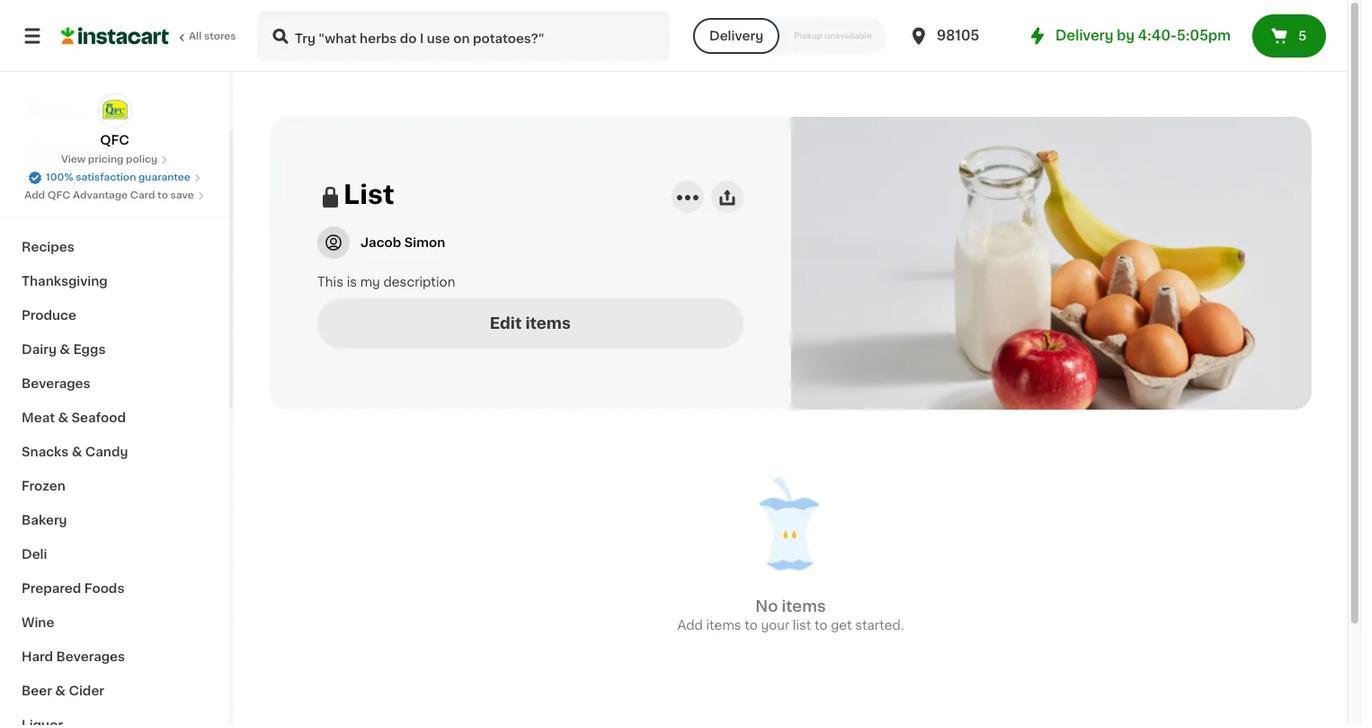 Task type: vqa. For each thing, say whether or not it's contained in the screenshot.
Thin®
no



Task type: describe. For each thing, give the bounding box(es) containing it.
again
[[91, 141, 126, 154]]

qfc link
[[98, 94, 132, 149]]

stores
[[204, 31, 236, 41]]

it
[[79, 141, 88, 154]]

lists link
[[11, 165, 219, 201]]

beer
[[22, 685, 52, 698]]

qfc inside qfc link
[[100, 134, 129, 147]]

prepared foods link
[[11, 572, 219, 606]]

started.
[[855, 620, 904, 632]]

Search field
[[259, 13, 668, 59]]

card
[[130, 191, 155, 201]]

buy it again link
[[11, 129, 219, 165]]

5:05pm
[[1177, 29, 1231, 42]]

beverages link
[[11, 367, 219, 401]]

jacob
[[361, 237, 401, 250]]

delivery by 4:40-5:05pm
[[1056, 29, 1231, 42]]

meat & seafood link
[[11, 401, 219, 435]]

100% satisfaction guarantee button
[[28, 167, 201, 185]]

to for qfc
[[157, 191, 168, 201]]

qfc inside add qfc advantage card to save link
[[47, 191, 70, 201]]

dairy & eggs
[[22, 344, 106, 356]]

add qfc advantage card to save
[[24, 191, 194, 201]]

wine
[[22, 617, 54, 629]]

& for snacks
[[72, 446, 82, 459]]

edit items button
[[317, 299, 743, 349]]

delivery by 4:40-5:05pm link
[[1027, 25, 1231, 47]]

deli link
[[11, 538, 219, 572]]

edit
[[490, 317, 522, 331]]

all stores link
[[61, 11, 237, 61]]

snacks & candy
[[22, 446, 128, 459]]

view pricing policy
[[61, 155, 157, 165]]

dairy & eggs link
[[11, 333, 219, 367]]

0 horizontal spatial add
[[24, 191, 45, 201]]

eggs
[[73, 344, 106, 356]]

wine link
[[11, 606, 219, 640]]

pricing
[[88, 155, 124, 165]]

satisfaction
[[76, 173, 136, 183]]

5 button
[[1253, 14, 1326, 58]]

bakery link
[[11, 504, 219, 538]]

& for meat
[[58, 412, 68, 424]]

produce link
[[11, 299, 219, 333]]

is
[[347, 276, 357, 289]]

list
[[793, 620, 812, 632]]

get
[[831, 620, 852, 632]]

this is my description
[[317, 276, 455, 289]]

prepared
[[22, 583, 81, 595]]

lists
[[50, 177, 81, 190]]

instacart logo image
[[61, 25, 169, 47]]

save
[[170, 191, 194, 201]]

list
[[344, 182, 394, 208]]

thanksgiving
[[22, 275, 108, 288]]

& for beer
[[55, 685, 66, 698]]

& for dairy
[[60, 344, 70, 356]]

view
[[61, 155, 85, 165]]

2 horizontal spatial to
[[815, 620, 828, 632]]

seafood
[[72, 412, 126, 424]]



Task type: locate. For each thing, give the bounding box(es) containing it.
candy
[[85, 446, 128, 459]]

4:40-
[[1138, 29, 1177, 42]]

98105
[[937, 29, 980, 42]]

beverages
[[22, 378, 90, 390], [56, 651, 125, 664]]

qfc up view pricing policy link
[[100, 134, 129, 147]]

add left "your" on the bottom of page
[[677, 620, 703, 632]]

items for edit
[[525, 317, 571, 331]]

service type group
[[693, 18, 887, 54]]

100%
[[46, 173, 73, 183]]

by
[[1117, 29, 1135, 42]]

2 horizontal spatial items
[[782, 600, 826, 614]]

no
[[756, 600, 778, 614]]

deli
[[22, 549, 47, 561]]

edit items
[[490, 317, 571, 331]]

0 horizontal spatial qfc
[[47, 191, 70, 201]]

your
[[761, 620, 790, 632]]

all stores
[[189, 31, 236, 41]]

foods
[[84, 583, 124, 595]]

items left "your" on the bottom of page
[[706, 620, 742, 632]]

snacks & candy link
[[11, 435, 219, 469]]

items
[[525, 317, 571, 331], [782, 600, 826, 614], [706, 620, 742, 632]]

to left "your" on the bottom of page
[[745, 620, 758, 632]]

0 horizontal spatial to
[[157, 191, 168, 201]]

1 vertical spatial add
[[677, 620, 703, 632]]

delivery
[[1056, 29, 1114, 42], [709, 30, 764, 42]]

0 vertical spatial items
[[525, 317, 571, 331]]

beer & cider link
[[11, 674, 219, 709]]

frozen link
[[11, 469, 219, 504]]

items inside button
[[525, 317, 571, 331]]

policy
[[126, 155, 157, 165]]

produce
[[22, 309, 76, 322]]

thanksgiving link
[[11, 264, 219, 299]]

1 horizontal spatial add
[[677, 620, 703, 632]]

0 vertical spatial beverages
[[22, 378, 90, 390]]

& right the meat
[[58, 412, 68, 424]]

0 horizontal spatial items
[[525, 317, 571, 331]]

98105 button
[[908, 11, 1016, 61]]

snacks
[[22, 446, 69, 459]]

all
[[189, 31, 202, 41]]

recipes
[[22, 241, 74, 254]]

1 horizontal spatial items
[[706, 620, 742, 632]]

meat
[[22, 412, 55, 424]]

0 vertical spatial add
[[24, 191, 45, 201]]

& left candy
[[72, 446, 82, 459]]

buy
[[50, 141, 76, 154]]

0 vertical spatial qfc
[[100, 134, 129, 147]]

description
[[383, 276, 455, 289]]

dairy
[[22, 344, 57, 356]]

delivery for delivery
[[709, 30, 764, 42]]

hard beverages
[[22, 651, 125, 664]]

add
[[24, 191, 45, 201], [677, 620, 703, 632]]

qfc down lists
[[47, 191, 70, 201]]

view pricing policy link
[[61, 153, 168, 167]]

my
[[360, 276, 380, 289]]

add inside no items add items to your list to get started.
[[677, 620, 703, 632]]

beverages down dairy & eggs
[[22, 378, 90, 390]]

& right beer
[[55, 685, 66, 698]]

&
[[60, 344, 70, 356], [58, 412, 68, 424], [72, 446, 82, 459], [55, 685, 66, 698]]

1 horizontal spatial to
[[745, 620, 758, 632]]

jacob simon
[[361, 237, 445, 250]]

hard beverages link
[[11, 640, 219, 674]]

None search field
[[257, 11, 670, 61]]

items up list
[[782, 600, 826, 614]]

100% satisfaction guarantee
[[46, 173, 191, 183]]

0 horizontal spatial delivery
[[709, 30, 764, 42]]

advantage
[[73, 191, 128, 201]]

hard
[[22, 651, 53, 664]]

1 horizontal spatial delivery
[[1056, 29, 1114, 42]]

simon
[[404, 237, 445, 250]]

1 vertical spatial items
[[782, 600, 826, 614]]

guarantee
[[138, 173, 191, 183]]

to for items
[[745, 620, 758, 632]]

buy it again
[[50, 141, 126, 154]]

frozen
[[22, 480, 65, 493]]

to right list
[[815, 620, 828, 632]]

delivery for delivery by 4:40-5:05pm
[[1056, 29, 1114, 42]]

delivery button
[[693, 18, 780, 54]]

to down guarantee
[[157, 191, 168, 201]]

1 vertical spatial beverages
[[56, 651, 125, 664]]

qfc
[[100, 134, 129, 147], [47, 191, 70, 201]]

items right "edit"
[[525, 317, 571, 331]]

2 vertical spatial items
[[706, 620, 742, 632]]

this
[[317, 276, 344, 289]]

no items add items to your list to get started.
[[677, 600, 904, 632]]

shop link
[[11, 94, 219, 129]]

add up recipes
[[24, 191, 45, 201]]

meat & seafood
[[22, 412, 126, 424]]

to
[[157, 191, 168, 201], [745, 620, 758, 632], [815, 620, 828, 632]]

beverages up the cider
[[56, 651, 125, 664]]

5
[[1299, 30, 1307, 42]]

qfc logo image
[[98, 94, 132, 128]]

beer & cider
[[22, 685, 104, 698]]

& left eggs
[[60, 344, 70, 356]]

bakery
[[22, 514, 67, 527]]

prepared foods
[[22, 583, 124, 595]]

cider
[[69, 685, 104, 698]]

items for no
[[782, 600, 826, 614]]

1 vertical spatial qfc
[[47, 191, 70, 201]]

recipes link
[[11, 230, 219, 264]]

1 horizontal spatial qfc
[[100, 134, 129, 147]]

delivery inside button
[[709, 30, 764, 42]]

shop
[[50, 105, 84, 118]]

add qfc advantage card to save link
[[24, 189, 205, 203]]



